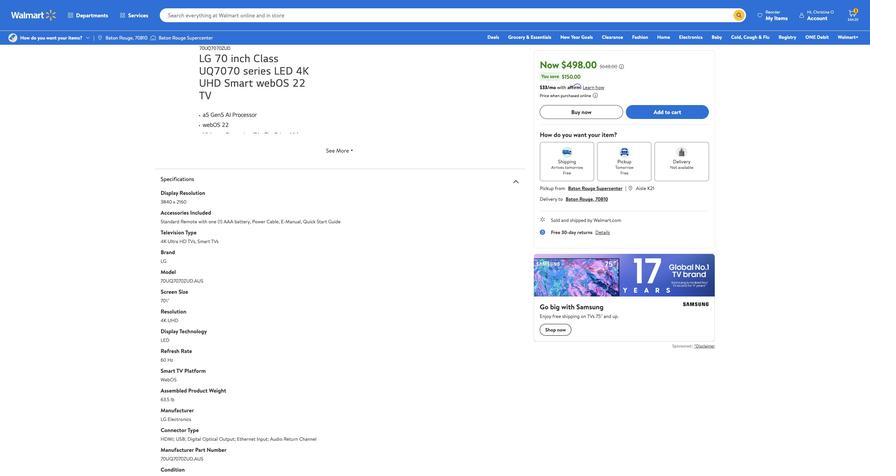 Task type: vqa. For each thing, say whether or not it's contained in the screenshot.


Task type: locate. For each thing, give the bounding box(es) containing it.
services
[[128, 11, 148, 19]]

search icon image
[[737, 13, 742, 18]]

70uq7070zud.aus
[[161, 278, 203, 285], [161, 456, 203, 463]]

do up shipping
[[554, 131, 561, 139]]

70uq7070zud.aus up size
[[161, 278, 203, 285]]

one debit
[[806, 34, 829, 41]]

display up the led
[[161, 328, 178, 335]]

0 vertical spatial rouge
[[172, 34, 186, 41]]

free left 30-
[[551, 229, 561, 236]]

buy
[[572, 108, 580, 116]]

lg up connector
[[161, 416, 167, 423]]

0 vertical spatial lg
[[161, 258, 167, 265]]

baby
[[712, 34, 722, 41]]

 image
[[8, 33, 17, 42], [150, 34, 156, 41]]

0 horizontal spatial delivery
[[540, 196, 558, 203]]

0 horizontal spatial with
[[198, 218, 207, 225]]

part
[[195, 447, 205, 454]]

how do you want your item?
[[540, 131, 617, 139]]

free down intent image for pickup
[[621, 170, 629, 176]]

0 vertical spatial 4k
[[161, 238, 167, 245]]

baton rouge supercenter button
[[568, 185, 623, 192]]

0 vertical spatial type
[[185, 229, 197, 236]]

1 vertical spatial electronics
[[168, 416, 191, 423]]

you for how do you want your items?
[[38, 34, 45, 41]]

your
[[58, 34, 67, 41], [588, 131, 601, 139]]

christina
[[814, 9, 830, 15]]

1 horizontal spatial rouge
[[582, 185, 596, 192]]

new year goals
[[561, 34, 593, 41]]

do
[[31, 34, 36, 41], [554, 131, 561, 139]]

to for add
[[665, 108, 670, 116]]

want down buy now button
[[574, 131, 587, 139]]

you down walmart image
[[38, 34, 45, 41]]

1 vertical spatial how
[[540, 131, 552, 139]]

1 vertical spatial type
[[188, 427, 199, 435]]

Walmart Site-Wide search field
[[160, 8, 746, 22]]

1 vertical spatial you
[[562, 131, 572, 139]]

your left the item?
[[588, 131, 601, 139]]

resolution up 2160
[[180, 189, 205, 197]]

&
[[526, 34, 530, 41], [759, 34, 762, 41]]

1 horizontal spatial supercenter
[[597, 185, 623, 192]]

1 vertical spatial smart
[[161, 367, 175, 375]]

2 display from the top
[[161, 328, 178, 335]]

add to cart
[[654, 108, 682, 116]]

1 horizontal spatial how
[[540, 131, 552, 139]]

30-
[[562, 229, 569, 236]]

with inside display resolution 3840 x 2160 accessories included standard remote with one (1) aaa battery, power cable, e-manual, quick start guide television type 4k ultra hd tvs, smart tvs brand lg model 70uq7070zud.aus screen size 70\" resolution 4k uhd display technology led refresh rate 60 hz smart tv platform webos assembled product weight 63.5 lb manufacturer lg electronics connector type hdmi; usb; digital optical output; ethernet input; audio return channel manufacturer part number 70uq7070zud.aus
[[198, 218, 207, 225]]

learn how button
[[583, 84, 605, 91]]

0 vertical spatial rouge,
[[119, 34, 134, 41]]

2 4k from the top
[[161, 317, 167, 324]]

pickup inside pickup tomorrow free
[[618, 158, 632, 165]]

| right "sponsored"
[[693, 344, 694, 350]]

one debit link
[[803, 33, 832, 41]]

baton inside pickup from baton rouge supercenter |
[[568, 185, 581, 192]]

learn how
[[583, 84, 605, 91]]

pickup left from
[[540, 185, 554, 192]]

affirm image
[[568, 84, 582, 89]]

how for how do you want your item?
[[540, 131, 552, 139]]

type up 'digital'
[[188, 427, 199, 435]]

grocery & essentials link
[[505, 33, 555, 41]]

1 vertical spatial delivery
[[540, 196, 558, 203]]

0 vertical spatial display
[[161, 189, 178, 197]]

$33/mo
[[540, 84, 556, 91]]

1 horizontal spatial want
[[574, 131, 587, 139]]

1 vertical spatial resolution
[[161, 308, 186, 316]]

70810
[[135, 34, 148, 41], [596, 196, 608, 203]]

free inside pickup tomorrow free
[[621, 170, 629, 176]]

1 vertical spatial with
[[198, 218, 207, 225]]

0 horizontal spatial smart
[[161, 367, 175, 375]]

0 vertical spatial delivery
[[673, 158, 691, 165]]

audio
[[270, 436, 283, 443]]

1 vertical spatial |
[[626, 185, 627, 192]]

63.5
[[161, 397, 170, 404]]

hz
[[168, 357, 173, 364]]

with
[[557, 84, 566, 91], [198, 218, 207, 225]]

baton
[[106, 34, 118, 41], [159, 34, 171, 41], [568, 185, 581, 192], [566, 196, 579, 203]]

television
[[161, 229, 184, 236]]

rouge, down services popup button
[[119, 34, 134, 41]]

your left items?
[[58, 34, 67, 41]]

electronics inside display resolution 3840 x 2160 accessories included standard remote with one (1) aaa battery, power cable, e-manual, quick start guide television type 4k ultra hd tvs, smart tvs brand lg model 70uq7070zud.aus screen size 70\" resolution 4k uhd display technology led refresh rate 60 hz smart tv platform webos assembled product weight 63.5 lb manufacturer lg electronics connector type hdmi; usb; digital optical output; ethernet input; audio return channel manufacturer part number 70uq7070zud.aus
[[168, 416, 191, 423]]

with up "price when purchased online"
[[557, 84, 566, 91]]

free
[[563, 170, 571, 176], [621, 170, 629, 176], [551, 229, 561, 236]]

& right grocery
[[526, 34, 530, 41]]

baton rouge supercenter
[[159, 34, 213, 41]]

1 vertical spatial manufacturer
[[161, 447, 194, 454]]

0 horizontal spatial do
[[31, 34, 36, 41]]

0 vertical spatial how
[[20, 34, 30, 41]]

your for items?
[[58, 34, 67, 41]]

1 horizontal spatial &
[[759, 34, 762, 41]]

0 vertical spatial resolution
[[180, 189, 205, 197]]

1 horizontal spatial do
[[554, 131, 561, 139]]

guide
[[328, 218, 341, 225]]

baton rouge, 70810 button
[[566, 196, 608, 203]]

accessories
[[161, 209, 189, 217]]

pickup
[[618, 158, 632, 165], [540, 185, 554, 192]]

2 lg from the top
[[161, 416, 167, 423]]

2 horizontal spatial free
[[621, 170, 629, 176]]

to down from
[[559, 196, 563, 203]]

returns
[[577, 229, 593, 236]]

pickup inside pickup from baton rouge supercenter |
[[540, 185, 554, 192]]

shipped
[[570, 217, 586, 224]]

intent image for pickup image
[[619, 147, 630, 158]]

1 vertical spatial display
[[161, 328, 178, 335]]

display up 3840
[[161, 189, 178, 197]]

1 horizontal spatial you
[[562, 131, 572, 139]]

0 horizontal spatial 70810
[[135, 34, 148, 41]]

| right items?
[[93, 34, 94, 41]]

$498.00
[[562, 58, 597, 72]]

4k left uhd on the bottom of the page
[[161, 317, 167, 324]]

1 horizontal spatial your
[[588, 131, 601, 139]]

1 horizontal spatial delivery
[[673, 158, 691, 165]]

with down included
[[198, 218, 207, 225]]

delivery to baton rouge, 70810
[[540, 196, 608, 203]]

0 vertical spatial manufacturer
[[161, 407, 194, 415]]

|
[[93, 34, 94, 41], [626, 185, 627, 192], [693, 344, 694, 350]]

0 vertical spatial to
[[665, 108, 670, 116]]

want left items?
[[46, 34, 57, 41]]

& inside 'link'
[[526, 34, 530, 41]]

1 vertical spatial pickup
[[540, 185, 554, 192]]

uhd
[[168, 317, 178, 324]]

0 vertical spatial do
[[31, 34, 36, 41]]

70810 down 'services'
[[135, 34, 148, 41]]

smart left tvs
[[198, 238, 210, 245]]

you
[[38, 34, 45, 41], [562, 131, 572, 139]]

pickup down intent image for pickup
[[618, 158, 632, 165]]

more
[[336, 147, 349, 154]]

smart up webos
[[161, 367, 175, 375]]

registry
[[779, 34, 797, 41]]

1 vertical spatial to
[[559, 196, 563, 203]]

day
[[569, 229, 576, 236]]

details button
[[596, 229, 610, 236]]

1 vertical spatial want
[[574, 131, 587, 139]]

your for item?
[[588, 131, 601, 139]]

1 vertical spatial do
[[554, 131, 561, 139]]

display resolution 3840 x 2160 accessories included standard remote with one (1) aaa battery, power cable, e-manual, quick start guide television type 4k ultra hd tvs, smart tvs brand lg model 70uq7070zud.aus screen size 70\" resolution 4k uhd display technology led refresh rate 60 hz smart tv platform webos assembled product weight 63.5 lb manufacturer lg electronics connector type hdmi; usb; digital optical output; ethernet input; audio return channel manufacturer part number 70uq7070zud.aus
[[161, 189, 341, 463]]

manufacturer down the usb;
[[161, 447, 194, 454]]

want for item?
[[574, 131, 587, 139]]

items
[[775, 14, 788, 22]]

1 horizontal spatial to
[[665, 108, 670, 116]]

1 horizontal spatial free
[[563, 170, 571, 176]]

grocery
[[508, 34, 525, 41]]

1 vertical spatial lg
[[161, 416, 167, 423]]

0 horizontal spatial want
[[46, 34, 57, 41]]

rouge
[[172, 34, 186, 41], [582, 185, 596, 192]]

Search search field
[[160, 8, 746, 22]]

how up arrives at the top right of the page
[[540, 131, 552, 139]]

1 horizontal spatial smart
[[198, 238, 210, 245]]

tvs,
[[188, 238, 196, 245]]

0 horizontal spatial  image
[[8, 33, 17, 42]]

0 horizontal spatial you
[[38, 34, 45, 41]]

0 vertical spatial pickup
[[618, 158, 632, 165]]

1 vertical spatial your
[[588, 131, 601, 139]]

0 horizontal spatial your
[[58, 34, 67, 41]]

aaa
[[224, 218, 233, 225]]

baton rouge, 70810
[[106, 34, 148, 41]]

specifications image
[[512, 178, 520, 186]]

to inside add to cart button
[[665, 108, 670, 116]]

0 vertical spatial |
[[93, 34, 94, 41]]

intent image for delivery image
[[677, 147, 688, 158]]

resolution up uhd on the bottom of the page
[[161, 308, 186, 316]]

0 horizontal spatial to
[[559, 196, 563, 203]]

1 vertical spatial 70uq7070zud.aus
[[161, 456, 203, 463]]

standard
[[161, 218, 179, 225]]

pickup for pickup tomorrow free
[[618, 158, 632, 165]]

you up intent image for shipping
[[562, 131, 572, 139]]

power
[[252, 218, 265, 225]]

2 vertical spatial |
[[693, 344, 694, 350]]

2 70uq7070zud.aus from the top
[[161, 456, 203, 463]]

clearance link
[[599, 33, 626, 41]]

1 vertical spatial rouge,
[[580, 196, 595, 203]]

0 vertical spatial want
[[46, 34, 57, 41]]

0 horizontal spatial &
[[526, 34, 530, 41]]

 image for baton
[[150, 34, 156, 41]]

 image
[[97, 35, 103, 41]]

and
[[561, 217, 569, 224]]

fashion link
[[629, 33, 652, 41]]

start
[[317, 218, 327, 225]]

0 horizontal spatial electronics
[[168, 416, 191, 423]]

70810 down baton rouge supercenter button
[[596, 196, 608, 203]]

delivery down from
[[540, 196, 558, 203]]

lg down the "brand" in the left of the page
[[161, 258, 167, 265]]

1 vertical spatial 4k
[[161, 317, 167, 324]]

included
[[190, 209, 211, 217]]

shipping
[[558, 158, 576, 165]]

rouge, down pickup from baton rouge supercenter |
[[580, 196, 595, 203]]

you
[[541, 73, 549, 80]]

0 vertical spatial supercenter
[[187, 34, 213, 41]]

 image right baton rouge, 70810 at the left top of page
[[150, 34, 156, 41]]

0 vertical spatial your
[[58, 34, 67, 41]]

1 & from the left
[[526, 34, 530, 41]]

hdmi;
[[161, 436, 175, 443]]

1 horizontal spatial  image
[[150, 34, 156, 41]]

1 vertical spatial 70810
[[596, 196, 608, 203]]

60
[[161, 357, 166, 364]]

type up tvs,
[[185, 229, 197, 236]]

delivery inside the delivery not available
[[673, 158, 691, 165]]

1 vertical spatial supercenter
[[597, 185, 623, 192]]

1 horizontal spatial 70810
[[596, 196, 608, 203]]

supercenter
[[187, 34, 213, 41], [597, 185, 623, 192]]

optical
[[202, 436, 218, 443]]

sold
[[551, 217, 560, 224]]

70uq7070zud.aus down the usb;
[[161, 456, 203, 463]]

1 vertical spatial rouge
[[582, 185, 596, 192]]

rouge inside pickup from baton rouge supercenter |
[[582, 185, 596, 192]]

0 vertical spatial you
[[38, 34, 45, 41]]

(1)
[[218, 218, 223, 225]]

1 lg from the top
[[161, 258, 167, 265]]

manufacturer
[[161, 407, 194, 415], [161, 447, 194, 454]]

0 vertical spatial with
[[557, 84, 566, 91]]

manufacturer down lb
[[161, 407, 194, 415]]

do down walmart image
[[31, 34, 36, 41]]

4k left ultra
[[161, 238, 167, 245]]

free down shipping
[[563, 170, 571, 176]]

*disclaimer button
[[695, 344, 715, 350]]

1 horizontal spatial rouge,
[[580, 196, 595, 203]]

how down walmart image
[[20, 34, 30, 41]]

0 horizontal spatial |
[[93, 34, 94, 41]]

save
[[550, 73, 559, 80]]

0 horizontal spatial how
[[20, 34, 30, 41]]

0 horizontal spatial pickup
[[540, 185, 554, 192]]

 image down walmart image
[[8, 33, 17, 42]]

not
[[670, 165, 677, 171]]

0 vertical spatial electronics
[[679, 34, 703, 41]]

tomorrow
[[616, 165, 634, 171]]

product
[[188, 387, 208, 395]]

0 vertical spatial 70uq7070zud.aus
[[161, 278, 203, 285]]

delivery down intent image for delivery
[[673, 158, 691, 165]]

1 horizontal spatial pickup
[[618, 158, 632, 165]]

| left aisle on the right
[[626, 185, 627, 192]]

registry link
[[776, 33, 800, 41]]

model
[[161, 268, 176, 276]]

usb;
[[176, 436, 186, 443]]

how
[[20, 34, 30, 41], [540, 131, 552, 139]]

to left cart
[[665, 108, 670, 116]]

electronics left baby
[[679, 34, 703, 41]]

e-
[[281, 218, 286, 225]]

& left the flu
[[759, 34, 762, 41]]

electronics up connector
[[168, 416, 191, 423]]

screen
[[161, 288, 177, 296]]



Task type: describe. For each thing, give the bounding box(es) containing it.
0 horizontal spatial supercenter
[[187, 34, 213, 41]]

want for items?
[[46, 34, 57, 41]]

delivery for to
[[540, 196, 558, 203]]

pickup from baton rouge supercenter |
[[540, 185, 627, 192]]

goals
[[581, 34, 593, 41]]

1 horizontal spatial |
[[626, 185, 627, 192]]

new year goals link
[[558, 33, 596, 41]]

departments
[[76, 11, 108, 19]]

 image for how
[[8, 33, 17, 42]]

walmart+
[[838, 34, 859, 41]]

fashion
[[632, 34, 649, 41]]

see more
[[326, 147, 349, 154]]

delivery for not
[[673, 158, 691, 165]]

platform
[[184, 367, 206, 375]]

channel
[[299, 436, 317, 443]]

cold,
[[731, 34, 743, 41]]

available
[[678, 165, 694, 171]]

0 horizontal spatial rouge,
[[119, 34, 134, 41]]

see
[[326, 147, 335, 154]]

*disclaimer
[[695, 344, 715, 350]]

baby link
[[709, 33, 726, 41]]

flu
[[763, 34, 770, 41]]

cart
[[672, 108, 682, 116]]

purchased
[[561, 93, 579, 99]]

from
[[555, 185, 566, 192]]

1 manufacturer from the top
[[161, 407, 194, 415]]

to for delivery
[[559, 196, 563, 203]]

0 horizontal spatial free
[[551, 229, 561, 236]]

webos
[[161, 377, 177, 384]]

free inside shipping arrives tomorrow free
[[563, 170, 571, 176]]

items?
[[68, 34, 82, 41]]

deals link
[[485, 33, 502, 41]]

0 horizontal spatial rouge
[[172, 34, 186, 41]]

do for how do you want your item?
[[554, 131, 561, 139]]

intent image for shipping image
[[562, 147, 573, 158]]

pickup for pickup from baton rouge supercenter |
[[540, 185, 554, 192]]

battery,
[[235, 218, 251, 225]]

1 horizontal spatial electronics
[[679, 34, 703, 41]]

year
[[571, 34, 580, 41]]

you for how do you want your item?
[[562, 131, 572, 139]]

reorder my items
[[766, 9, 788, 22]]

how do you want your items?
[[20, 34, 82, 41]]

1 horizontal spatial with
[[557, 84, 566, 91]]

$150.00
[[562, 73, 581, 80]]

aisle k21
[[636, 185, 655, 192]]

how for how do you want your items?
[[20, 34, 30, 41]]

delivery not available
[[670, 158, 694, 171]]

2160
[[177, 199, 186, 206]]

supercenter inside pickup from baton rouge supercenter |
[[597, 185, 623, 192]]

o
[[831, 9, 834, 15]]

$44.20
[[848, 17, 859, 22]]

one
[[806, 34, 816, 41]]

brand
[[161, 249, 175, 256]]

walmart+ link
[[835, 33, 862, 41]]

0 vertical spatial smart
[[198, 238, 210, 245]]

assembled
[[161, 387, 187, 395]]

size
[[179, 288, 188, 296]]

digital
[[188, 436, 201, 443]]

technology
[[179, 328, 207, 335]]

1 display from the top
[[161, 189, 178, 197]]

ultra
[[168, 238, 178, 245]]

departments button
[[62, 7, 114, 24]]

hi, christina o account
[[808, 9, 834, 22]]

account
[[808, 14, 828, 22]]

refresh
[[161, 348, 180, 355]]

3 $44.20
[[848, 8, 859, 22]]

sponsored | *disclaimer
[[673, 344, 715, 350]]

grocery & essentials
[[508, 34, 552, 41]]

pickup tomorrow free
[[616, 158, 634, 176]]

buy now button
[[540, 105, 623, 119]]

add to cart button
[[626, 105, 709, 119]]

sold and shipped by walmart.com
[[551, 217, 622, 224]]

1 4k from the top
[[161, 238, 167, 245]]

debit
[[817, 34, 829, 41]]

details
[[596, 229, 610, 236]]

essentials
[[531, 34, 552, 41]]

cough
[[744, 34, 758, 41]]

cold, cough & flu link
[[728, 33, 773, 41]]

legal information image
[[593, 93, 598, 98]]

my
[[766, 14, 773, 22]]

one
[[209, 218, 217, 225]]

$33/mo with
[[540, 84, 566, 91]]

by
[[588, 217, 593, 224]]

3840
[[161, 199, 172, 206]]

3
[[855, 8, 857, 14]]

learn more about strikethrough prices image
[[619, 64, 625, 69]]

now
[[540, 58, 559, 72]]

price
[[540, 93, 549, 99]]

manual,
[[286, 218, 302, 225]]

1 70uq7070zud.aus from the top
[[161, 278, 203, 285]]

weight
[[209, 387, 226, 395]]

2 manufacturer from the top
[[161, 447, 194, 454]]

sponsored
[[673, 344, 692, 350]]

see more button
[[161, 144, 520, 158]]

now
[[582, 108, 592, 116]]

shipping arrives tomorrow free
[[551, 158, 583, 176]]

rate
[[181, 348, 192, 355]]

hi,
[[808, 9, 813, 15]]

item?
[[602, 131, 617, 139]]

do for how do you want your items?
[[31, 34, 36, 41]]

online
[[580, 93, 591, 99]]

2 horizontal spatial |
[[693, 344, 694, 350]]

free 30-day returns details
[[551, 229, 610, 236]]

0 vertical spatial 70810
[[135, 34, 148, 41]]

led
[[161, 337, 170, 344]]

when
[[550, 93, 560, 99]]

2 & from the left
[[759, 34, 762, 41]]

cable,
[[267, 218, 280, 225]]

walmart image
[[11, 10, 56, 21]]



